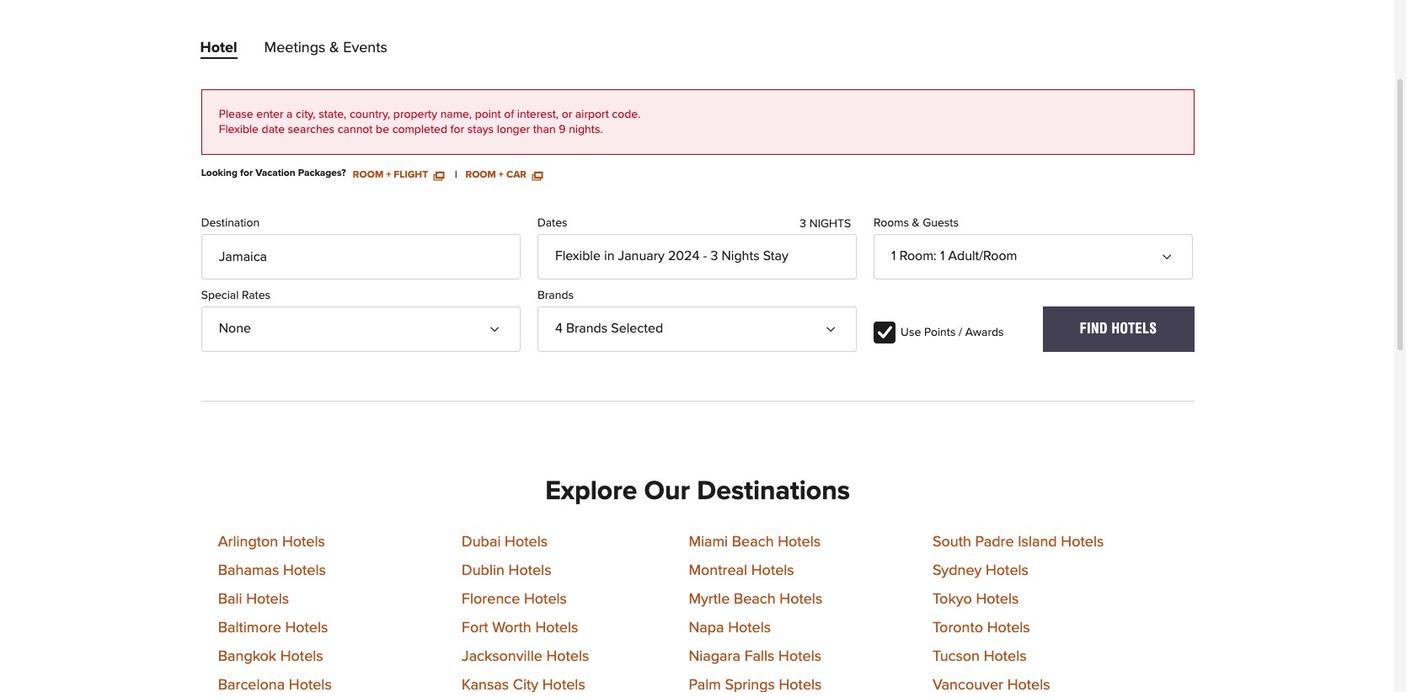 Task type: describe. For each thing, give the bounding box(es) containing it.
adult
[[948, 249, 979, 263]]

flexible inside please enter a city, state, country, property name, point of interest, or airport code. flexible date searches cannot be completed for stays longer than 9 nights.
[[219, 124, 259, 136]]

room for room + flight
[[353, 170, 384, 180]]

Destination text field
[[201, 234, 521, 280]]

in
[[604, 249, 615, 263]]

tokyo hotels link
[[933, 593, 1019, 608]]

jacksonville hotels link
[[462, 650, 589, 665]]

hotels for montreal hotels
[[751, 564, 794, 579]]

0 vertical spatial brands
[[538, 290, 574, 302]]

tucson hotels
[[933, 650, 1027, 665]]

dubai hotels
[[462, 535, 548, 551]]

hotels for baltimore hotels
[[285, 621, 328, 637]]

myrtle beach hotels link
[[689, 593, 823, 608]]

sydney hotels
[[933, 564, 1029, 579]]

bahamas hotels link
[[218, 564, 326, 579]]

date
[[262, 124, 285, 136]]

dublin hotels link
[[462, 564, 552, 579]]

airport
[[575, 109, 609, 120]]

worth
[[492, 621, 532, 637]]

hotels for dublin hotels
[[509, 564, 552, 579]]

hotel
[[200, 40, 237, 56]]

city,
[[296, 109, 316, 120]]

hotels for arlington hotels
[[282, 535, 325, 551]]

1 room : 1 adult /room
[[892, 249, 1017, 263]]

hotel link
[[200, 40, 237, 62]]

bahamas
[[218, 564, 279, 579]]

miami
[[689, 535, 728, 551]]

bangkok
[[218, 650, 276, 665]]

2024
[[668, 249, 700, 263]]

napa hotels link
[[689, 621, 771, 637]]

toronto
[[933, 621, 983, 637]]

niagara
[[689, 650, 741, 665]]

florence hotels
[[462, 593, 567, 608]]

& for meetings
[[329, 40, 339, 56]]

niagara falls hotels link
[[689, 650, 822, 665]]

1 vertical spatial for
[[240, 169, 253, 179]]

interest,
[[517, 109, 559, 120]]

hotels for napa hotels
[[728, 621, 771, 637]]

south
[[933, 535, 971, 551]]

island
[[1018, 535, 1057, 551]]

4 brands selected
[[555, 322, 663, 335]]

meetings
[[264, 40, 326, 56]]

& for rooms
[[912, 217, 920, 229]]

baltimore hotels
[[218, 621, 328, 637]]

baltimore hotels link
[[218, 621, 328, 637]]

1 horizontal spatial 3
[[800, 218, 807, 230]]

for inside please enter a city, state, country, property name, point of interest, or airport code. flexible date searches cannot be completed for stays longer than 9 nights.
[[450, 124, 464, 136]]

be
[[376, 124, 389, 136]]

bali hotels link
[[218, 593, 289, 608]]

a
[[287, 109, 293, 120]]

meetings & events
[[264, 40, 388, 56]]

napa
[[689, 621, 724, 637]]

niagara falls hotels
[[689, 650, 822, 665]]

1 horizontal spatial flexible
[[555, 249, 601, 263]]

destination
[[201, 217, 260, 229]]

meetings & events link
[[264, 40, 388, 62]]

florence
[[462, 593, 520, 608]]

none link
[[201, 307, 521, 352]]

tokyo hotels
[[933, 593, 1019, 608]]

hotels for bahamas hotels
[[283, 564, 326, 579]]

find hotels button
[[1043, 307, 1194, 352]]

4
[[555, 322, 563, 335]]

nights.
[[569, 124, 603, 136]]

stay
[[763, 249, 789, 263]]

flexible in january 2024 - 3 nights stay
[[555, 249, 789, 263]]

3 nights
[[800, 218, 851, 230]]

montreal
[[689, 564, 748, 579]]

+ for flight
[[386, 170, 391, 180]]

dublin hotels
[[462, 564, 552, 579]]

hotels for toronto hotels
[[987, 621, 1030, 637]]

nights
[[722, 249, 760, 263]]

hotels up the "jacksonville hotels" link
[[535, 621, 578, 637]]

room + car
[[466, 170, 529, 180]]

beach for miami
[[732, 535, 774, 551]]

rates
[[242, 290, 271, 302]]

arlington
[[218, 535, 278, 551]]

-
[[703, 249, 707, 263]]

beach for myrtle
[[734, 593, 776, 608]]

montreal hotels
[[689, 564, 794, 579]]

point
[[475, 109, 501, 120]]

packages?
[[298, 169, 346, 179]]

0 horizontal spatial 3
[[711, 249, 718, 263]]

hotels for find hotels
[[1112, 321, 1157, 337]]

tucson
[[933, 650, 980, 665]]

hotels for florence hotels
[[524, 593, 567, 608]]

fort
[[462, 621, 488, 637]]

2 horizontal spatial room
[[900, 249, 934, 263]]

find
[[1080, 321, 1108, 337]]

trigger image
[[829, 318, 843, 331]]

enter
[[256, 109, 284, 120]]

looking for vacation packages?
[[201, 169, 346, 179]]

falls
[[745, 650, 775, 665]]

country,
[[350, 109, 390, 120]]

/
[[959, 327, 962, 339]]

bali
[[218, 593, 242, 608]]



Task type: vqa. For each thing, say whether or not it's contained in the screenshot.


Task type: locate. For each thing, give the bounding box(es) containing it.
jacksonville
[[462, 650, 543, 665]]

south padre island hotels
[[933, 535, 1104, 551]]

selected
[[611, 322, 663, 335]]

hotels down fort worth hotels link
[[546, 650, 589, 665]]

room + flight
[[353, 170, 431, 180]]

hotels up the tucson hotels link
[[987, 621, 1030, 637]]

& left "events"
[[329, 40, 339, 56]]

looking
[[201, 169, 238, 179]]

brands
[[538, 290, 574, 302], [566, 322, 608, 335]]

hotels for bangkok hotels
[[280, 650, 323, 665]]

+ for car
[[499, 170, 504, 180]]

special rates
[[201, 290, 271, 302]]

arrow down image
[[1166, 245, 1179, 259]]

arlington hotels
[[218, 535, 325, 551]]

hotels down montreal hotels link
[[780, 593, 823, 608]]

use
[[901, 327, 921, 339]]

hotels up dublin hotels link
[[505, 535, 548, 551]]

dublin
[[462, 564, 505, 579]]

for
[[450, 124, 464, 136], [240, 169, 253, 179]]

south padre island hotels link
[[933, 535, 1104, 551]]

tucson hotels link
[[933, 650, 1027, 665]]

1 vertical spatial &
[[912, 217, 920, 229]]

hotels down arlington hotels link
[[283, 564, 326, 579]]

room right "|"
[[466, 170, 496, 180]]

+ left car
[[499, 170, 504, 180]]

hotels down toronto hotels link
[[984, 650, 1027, 665]]

0 vertical spatial 3
[[800, 218, 807, 230]]

beach down montreal hotels link
[[734, 593, 776, 608]]

code.
[[612, 109, 641, 120]]

hotels up florence hotels
[[509, 564, 552, 579]]

& right "rooms"
[[912, 217, 920, 229]]

room + car link
[[466, 169, 542, 180]]

1 vertical spatial brands
[[566, 322, 608, 335]]

hotels down baltimore hotels link
[[280, 650, 323, 665]]

1 down "rooms"
[[892, 249, 896, 263]]

stays
[[467, 124, 494, 136]]

for right looking at the left of page
[[240, 169, 253, 179]]

toronto hotels link
[[933, 621, 1030, 637]]

1 vertical spatial beach
[[734, 593, 776, 608]]

rooms & guests
[[874, 217, 959, 229]]

9
[[559, 124, 566, 136]]

please
[[219, 109, 253, 120]]

myrtle
[[689, 593, 730, 608]]

hotels for dubai hotels
[[505, 535, 548, 551]]

+
[[386, 170, 391, 180], [499, 170, 504, 180]]

0 horizontal spatial room
[[353, 170, 384, 180]]

dubai
[[462, 535, 501, 551]]

hotels for bali hotels
[[246, 593, 289, 608]]

1 1 from the left
[[892, 249, 896, 263]]

sydney hotels link
[[933, 564, 1029, 579]]

hotels for tucson hotels
[[984, 650, 1027, 665]]

hotels up fort worth hotels link
[[524, 593, 567, 608]]

0 horizontal spatial flexible
[[219, 124, 259, 136]]

florence hotels link
[[462, 593, 567, 608]]

none
[[219, 322, 251, 335]]

1 horizontal spatial 1
[[940, 249, 945, 263]]

1 horizontal spatial for
[[450, 124, 464, 136]]

awards
[[965, 327, 1004, 339]]

bangkok hotels link
[[218, 650, 323, 665]]

/room
[[979, 249, 1017, 263]]

cannot
[[338, 124, 373, 136]]

state,
[[319, 109, 347, 120]]

3
[[800, 218, 807, 230], [711, 249, 718, 263]]

montreal hotels link
[[689, 564, 794, 579]]

explore
[[545, 479, 637, 505]]

property
[[393, 109, 437, 120]]

hotels for jacksonville hotels
[[546, 650, 589, 665]]

our
[[644, 479, 690, 505]]

3 left nights
[[800, 218, 807, 230]]

hotels inside button
[[1112, 321, 1157, 337]]

room down rooms & guests
[[900, 249, 934, 263]]

brands up the 4
[[538, 290, 574, 302]]

flexible left in
[[555, 249, 601, 263]]

padre
[[975, 535, 1014, 551]]

room inside "link"
[[353, 170, 384, 180]]

explore our destinations
[[545, 479, 850, 505]]

dates
[[538, 217, 568, 229]]

completed
[[392, 124, 447, 136]]

hotels up the bangkok hotels
[[285, 621, 328, 637]]

flight
[[394, 170, 428, 180]]

3 right - on the top right
[[711, 249, 718, 263]]

tokyo
[[933, 593, 972, 608]]

name,
[[440, 109, 472, 120]]

2 + from the left
[[499, 170, 504, 180]]

fort worth hotels link
[[462, 621, 578, 637]]

1 vertical spatial flexible
[[555, 249, 601, 263]]

hotels up niagara falls hotels
[[728, 621, 771, 637]]

toronto hotels
[[933, 621, 1030, 637]]

+ left flight
[[386, 170, 391, 180]]

of
[[504, 109, 514, 120]]

1 horizontal spatial +
[[499, 170, 504, 180]]

napa hotels
[[689, 621, 771, 637]]

1 horizontal spatial room
[[466, 170, 496, 180]]

beach
[[732, 535, 774, 551], [734, 593, 776, 608]]

hotels right falls
[[779, 650, 822, 665]]

1 vertical spatial 3
[[711, 249, 718, 263]]

|
[[455, 170, 457, 180]]

nights
[[810, 218, 851, 230]]

arlington hotels link
[[218, 535, 325, 551]]

hotels up bahamas hotels link
[[282, 535, 325, 551]]

points
[[924, 327, 956, 339]]

bangkok hotels
[[218, 650, 323, 665]]

bahamas hotels
[[218, 564, 326, 579]]

hotels down bahamas hotels
[[246, 593, 289, 608]]

0 vertical spatial beach
[[732, 535, 774, 551]]

opens in a new browser window. image
[[532, 170, 542, 180]]

hotels up myrtle beach hotels
[[751, 564, 794, 579]]

0 horizontal spatial +
[[386, 170, 391, 180]]

find hotels
[[1080, 321, 1157, 337]]

hotels up "toronto hotels"
[[976, 593, 1019, 608]]

2 1 from the left
[[940, 249, 945, 263]]

0 horizontal spatial for
[[240, 169, 253, 179]]

1 right :
[[940, 249, 945, 263]]

&
[[329, 40, 339, 56], [912, 217, 920, 229]]

hotels for tokyo hotels
[[976, 593, 1019, 608]]

special
[[201, 290, 239, 302]]

than
[[533, 124, 556, 136]]

1
[[892, 249, 896, 263], [940, 249, 945, 263]]

opens in a new browser window. image
[[434, 170, 444, 180]]

vacation
[[256, 169, 295, 179]]

0 vertical spatial flexible
[[219, 124, 259, 136]]

beach up montreal hotels link
[[732, 535, 774, 551]]

hotels right island
[[1061, 535, 1104, 551]]

flexible down please
[[219, 124, 259, 136]]

hotels right find at top
[[1112, 321, 1157, 337]]

hotels down destinations on the bottom of page
[[778, 535, 821, 551]]

flexible
[[219, 124, 259, 136], [555, 249, 601, 263]]

sydney
[[933, 564, 982, 579]]

0 horizontal spatial 1
[[892, 249, 896, 263]]

0 horizontal spatial &
[[329, 40, 339, 56]]

or
[[562, 109, 572, 120]]

arrow down image
[[493, 318, 506, 331]]

0 vertical spatial &
[[329, 40, 339, 56]]

rooms
[[874, 217, 909, 229]]

room left flight
[[353, 170, 384, 180]]

1 horizontal spatial &
[[912, 217, 920, 229]]

+ inside "link"
[[386, 170, 391, 180]]

brands right the 4
[[566, 322, 608, 335]]

room + flight link
[[353, 169, 444, 180]]

january
[[618, 249, 665, 263]]

bali hotels
[[218, 593, 289, 608]]

hotels down the south padre island hotels link
[[986, 564, 1029, 579]]

for down name, at the left of page
[[450, 124, 464, 136]]

1 + from the left
[[386, 170, 391, 180]]

jacksonville hotels
[[462, 650, 589, 665]]

0 vertical spatial for
[[450, 124, 464, 136]]

room for room + car
[[466, 170, 496, 180]]

hotels for sydney hotels
[[986, 564, 1029, 579]]

:
[[934, 249, 937, 263]]



